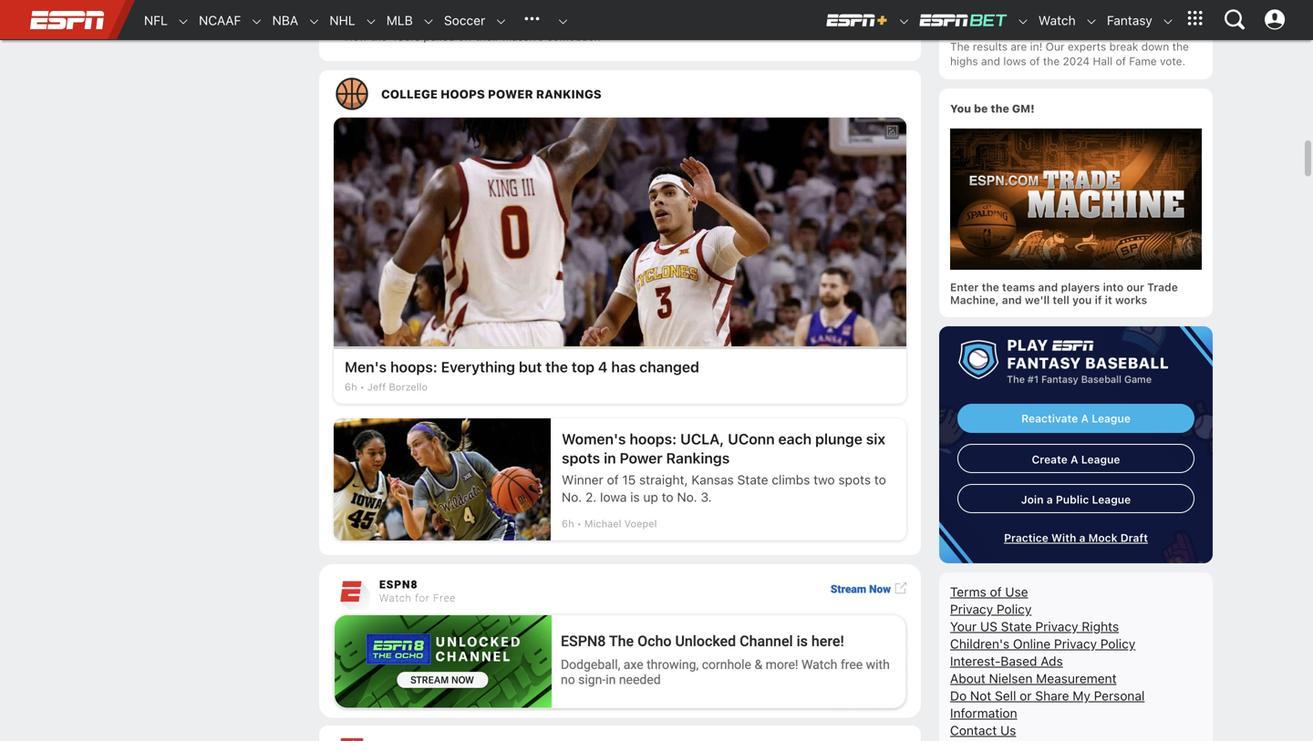 Task type: locate. For each thing, give the bounding box(es) containing it.
into
[[1103, 281, 1124, 294]]

state inside terms of use privacy policy your us state privacy rights children's online privacy policy interest-based ads about nielsen measurement do not sell or share my personal information contact us
[[1001, 619, 1032, 634]]

of up "in!"
[[1023, 13, 1034, 26]]

jeff
[[368, 381, 386, 393]]

about
[[951, 671, 986, 687]]

0 horizontal spatial a
[[1047, 494, 1053, 506]]

no.
[[562, 490, 582, 505], [677, 490, 698, 505]]

us
[[1001, 723, 1017, 739]]

1 vertical spatial spots
[[839, 473, 871, 488]]

watch
[[1039, 13, 1076, 28]]

league up create a league link on the bottom
[[1092, 412, 1131, 425]]

two
[[814, 473, 835, 488]]

mlb link
[[377, 1, 413, 40]]

trade
[[1148, 281, 1178, 294]]

to down six
[[875, 473, 887, 488]]

practice with a mock draft link
[[958, 532, 1195, 545]]

1 horizontal spatial fame
[[1130, 55, 1157, 67]]

of up privacy policy link
[[990, 585, 1002, 600]]

enter the teams and players into our trade machine, and we'll tell you if it works
[[951, 281, 1178, 307]]

uconn
[[728, 431, 775, 448]]

their
[[476, 30, 499, 43]]

hall down the experts at the right top of page
[[1093, 55, 1113, 67]]

teams
[[1003, 281, 1036, 294]]

2024 up the experts at the right top of page
[[1069, 13, 1097, 26]]

league for create a league
[[1082, 453, 1121, 466]]

1 horizontal spatial hall
[[1093, 55, 1113, 67]]

spots down women's
[[562, 450, 600, 467]]

1 vertical spatial fame
[[1130, 55, 1157, 67]]

1 vertical spatial policy
[[1101, 637, 1136, 652]]

hall
[[999, 13, 1020, 26], [1093, 55, 1113, 67]]

borzello
[[389, 381, 428, 393]]

hoops: up borzello
[[390, 359, 438, 376]]

nba
[[272, 13, 298, 28]]

fame up our
[[1037, 13, 1066, 26]]

2 vertical spatial privacy
[[1055, 637, 1098, 652]]

privacy up ads
[[1055, 637, 1098, 652]]

winner
[[1143, 13, 1181, 26], [562, 473, 604, 488]]

privacy
[[951, 602, 994, 617], [1036, 619, 1079, 634], [1055, 637, 1098, 652]]

0 vertical spatial spots
[[562, 450, 600, 467]]

join a public league
[[1022, 494, 1131, 506]]

sell
[[995, 689, 1017, 704]]

policy down rights
[[1101, 637, 1136, 652]]

fame down down
[[1130, 55, 1157, 67]]

jeff borzello
[[368, 381, 428, 393]]

hoops: up power
[[630, 431, 677, 448]]

0 horizontal spatial hoops:
[[390, 359, 438, 376]]

1 vertical spatial state
[[1001, 619, 1032, 634]]

0 vertical spatial winner
[[1143, 13, 1181, 26]]

1 vertical spatial a
[[1071, 453, 1079, 466]]

enter
[[951, 281, 979, 294]]

of left 15
[[607, 473, 619, 488]]

0 vertical spatial fame
[[1037, 13, 1066, 26]]

college hoops power rankings
[[381, 87, 602, 101]]

1 vertical spatial hoops:
[[630, 431, 677, 448]]

works
[[1116, 294, 1148, 307]]

fame
[[1037, 13, 1066, 26], [1130, 55, 1157, 67]]

winner up the 2.
[[562, 473, 604, 488]]

reactivate a league
[[1022, 412, 1131, 425]]

ads
[[1041, 654, 1063, 669]]

and
[[951, 26, 971, 39], [982, 55, 1001, 67], [1039, 281, 1059, 294], [1002, 294, 1022, 307]]

reactivate a league link
[[958, 404, 1195, 433]]

1 vertical spatial hall
[[1093, 55, 1113, 67]]

a right create
[[1071, 453, 1079, 466]]

1 vertical spatial 2024
[[1063, 55, 1090, 67]]

a right with at right
[[1080, 532, 1086, 545]]

1 horizontal spatial a
[[1080, 532, 1086, 545]]

spots right two
[[839, 473, 871, 488]]

0 vertical spatial policy
[[997, 602, 1032, 617]]

no. left the 2.
[[562, 490, 582, 505]]

1 horizontal spatial hoops:
[[630, 431, 677, 448]]

league
[[1092, 412, 1131, 425], [1082, 453, 1121, 466], [1092, 494, 1131, 506]]

6h
[[345, 381, 357, 393], [562, 518, 574, 530]]

0 horizontal spatial spots
[[562, 450, 600, 467]]

0 vertical spatial state
[[738, 473, 769, 488]]

the inside enter the teams and players into our trade machine, and we'll tell you if it works
[[982, 281, 1000, 294]]

voepel
[[625, 518, 657, 530]]

state up online
[[1001, 619, 1032, 634]]

of inside terms of use privacy policy your us state privacy rights children's online privacy policy interest-based ads about nielsen measurement do not sell or share my personal information contact us
[[990, 585, 1002, 600]]

create a league
[[1032, 453, 1121, 466]]

gm!
[[1013, 102, 1035, 115]]

hoops: inside women's hoops: ucla, uconn each plunge six spots in power rankings winner of 15 straight, kansas state climbs two spots to no. 2. iowa is up to no. 3.
[[630, 431, 677, 448]]

ncaaf link
[[190, 1, 241, 40]]

6h down men's
[[345, 381, 357, 393]]

0 horizontal spatial fame
[[1037, 13, 1066, 26]]

your
[[951, 619, 977, 634]]

1 horizontal spatial 6h
[[562, 518, 574, 530]]

policy down use
[[997, 602, 1032, 617]]

1 vertical spatial 6h
[[562, 518, 574, 530]]

terms of use link
[[951, 585, 1029, 600]]

rights
[[1082, 619, 1119, 634]]

0 vertical spatial hoops:
[[390, 359, 438, 376]]

and right teams
[[1039, 281, 1059, 294]]

1 horizontal spatial no.
[[677, 490, 698, 505]]

6h left 'michael'
[[562, 518, 574, 530]]

you
[[951, 102, 972, 115]]

hoops
[[441, 87, 485, 101]]

privacy down terms
[[951, 602, 994, 617]]

1 horizontal spatial a
[[1082, 412, 1089, 425]]

1 horizontal spatial winner
[[1143, 13, 1181, 26]]

the
[[371, 30, 387, 43], [1173, 40, 1190, 53], [1044, 55, 1060, 67], [991, 102, 1010, 115], [982, 281, 1000, 294], [546, 359, 568, 376]]

0 horizontal spatial hall
[[999, 13, 1020, 26]]

state left climbs
[[738, 473, 769, 488]]

watch link
[[1030, 1, 1076, 40]]

the right how
[[371, 30, 387, 43]]

no. left 3.
[[677, 490, 698, 505]]

0 horizontal spatial a
[[1071, 453, 1079, 466]]

0 vertical spatial league
[[1092, 412, 1131, 425]]

0 horizontal spatial no.
[[562, 490, 582, 505]]

privacy up children's online privacy policy link
[[1036, 619, 1079, 634]]

personal
[[1094, 689, 1145, 704]]

0 vertical spatial to
[[875, 473, 887, 488]]

0 horizontal spatial 6h
[[345, 381, 357, 393]]

and left we'll
[[1002, 294, 1022, 307]]

nfl
[[144, 13, 168, 28]]

winner up down
[[1143, 13, 1181, 26]]

you be the gm!
[[951, 102, 1035, 115]]

straight,
[[640, 473, 688, 488]]

the right 'enter'
[[982, 281, 1000, 294]]

1 vertical spatial winner
[[562, 473, 604, 488]]

0 horizontal spatial state
[[738, 473, 769, 488]]

in
[[604, 450, 616, 467]]

advertisement element
[[319, 565, 921, 719]]

how the 49ers pulled off their massive comeback
[[345, 30, 600, 43]]

women's hoops: ucla, uconn each plunge six spots in power rankings winner of 15 straight, kansas state climbs two spots to no. 2. iowa is up to no. 3.
[[562, 431, 887, 505]]

league right public
[[1092, 494, 1131, 506]]

tell
[[1053, 294, 1070, 307]]

league for reactivate a league
[[1092, 412, 1131, 425]]

power
[[620, 450, 663, 467]]

information
[[951, 706, 1018, 721]]

1 horizontal spatial state
[[1001, 619, 1032, 634]]

of
[[1023, 13, 1034, 26], [1030, 55, 1040, 67], [1116, 55, 1127, 67], [607, 473, 619, 488], [990, 585, 1002, 600]]

a right reactivate
[[1082, 412, 1089, 425]]

nfl link
[[135, 1, 168, 40]]

1 horizontal spatial to
[[875, 473, 887, 488]]

to
[[875, 473, 887, 488], [662, 490, 674, 505]]

nhl link
[[320, 1, 355, 40]]

hall up the are
[[999, 13, 1020, 26]]

climbs
[[772, 473, 810, 488]]

a for reactivate
[[1082, 412, 1089, 425]]

highs
[[951, 55, 979, 67]]

0 horizontal spatial winner
[[562, 473, 604, 488]]

your us state privacy rights link
[[951, 619, 1119, 634]]

2024 down the experts at the right top of page
[[1063, 55, 1090, 67]]

based
[[1001, 654, 1038, 669]]

1 vertical spatial league
[[1082, 453, 1121, 466]]

public
[[1056, 494, 1090, 506]]

0 vertical spatial 6h
[[345, 381, 357, 393]]

use
[[1006, 585, 1029, 600]]

do
[[951, 689, 967, 704]]

my
[[1073, 689, 1091, 704]]

0 vertical spatial a
[[1082, 412, 1089, 425]]

0 horizontal spatial policy
[[997, 602, 1032, 617]]

enter the teams and players into our trade machine, and we'll tell you if it works link
[[951, 281, 1178, 307]]

a right join at the bottom
[[1047, 494, 1053, 506]]

6h for jeff borzello
[[345, 381, 357, 393]]

league up the join a public league link
[[1082, 453, 1121, 466]]

the right 'be'
[[991, 102, 1010, 115]]

to right 'up'
[[662, 490, 674, 505]]

0 vertical spatial hall
[[999, 13, 1020, 26]]

0 horizontal spatial to
[[662, 490, 674, 505]]



Task type: vqa. For each thing, say whether or not it's contained in the screenshot.
RB
no



Task type: describe. For each thing, give the bounding box(es) containing it.
it
[[1105, 294, 1113, 307]]

lows
[[1004, 55, 1027, 67]]

and up the
[[951, 26, 971, 39]]

college
[[381, 87, 438, 101]]

children's online privacy policy link
[[951, 637, 1136, 652]]

do not sell or share my personal information link
[[951, 689, 1145, 721]]

but
[[519, 359, 542, 376]]

has
[[612, 359, 636, 376]]

top
[[572, 359, 595, 376]]

men's hoops: everything but the top 4 has changed
[[345, 359, 700, 376]]

of inside women's hoops: ucla, uconn each plunge six spots in power rankings winner of 15 straight, kansas state climbs two spots to no. 2. iowa is up to no. 3.
[[607, 473, 619, 488]]

plunge
[[816, 431, 863, 448]]

a for create
[[1071, 453, 1079, 466]]

baseball
[[951, 13, 996, 26]]

create
[[1032, 453, 1068, 466]]

mlb
[[387, 13, 413, 28]]

kansas
[[692, 473, 734, 488]]

each
[[779, 431, 812, 448]]

hoops: for men's
[[390, 359, 438, 376]]

the up the vote.
[[1173, 40, 1190, 53]]

terms
[[951, 585, 987, 600]]

machine,
[[951, 294, 1000, 307]]

be
[[974, 102, 988, 115]]

is
[[631, 490, 640, 505]]

of down break
[[1116, 55, 1127, 67]]

not
[[971, 689, 992, 704]]

changed
[[640, 359, 700, 376]]

contact
[[951, 723, 997, 739]]

down
[[1142, 40, 1170, 53]]

losers
[[974, 26, 1006, 39]]

15
[[623, 473, 636, 488]]

1 vertical spatial to
[[662, 490, 674, 505]]

2 vertical spatial league
[[1092, 494, 1131, 506]]

soccer
[[444, 13, 486, 28]]

us
[[981, 619, 998, 634]]

off
[[458, 30, 473, 43]]

2 no. from the left
[[677, 490, 698, 505]]

3.
[[701, 490, 712, 505]]

draft
[[1121, 532, 1149, 545]]

how
[[345, 30, 368, 43]]

hoops: for women's
[[630, 431, 677, 448]]

with
[[1052, 532, 1077, 545]]

or
[[1020, 689, 1032, 704]]

we'll
[[1025, 294, 1050, 307]]

of down "in!"
[[1030, 55, 1040, 67]]

about nielsen measurement link
[[951, 671, 1117, 687]]

you
[[1073, 294, 1092, 307]]

ucla,
[[681, 431, 725, 448]]

children's
[[951, 637, 1010, 652]]

experts
[[1068, 40, 1107, 53]]

mock
[[1089, 532, 1118, 545]]

rankings
[[536, 87, 602, 101]]

men's
[[345, 359, 387, 376]]

interest-based ads link
[[951, 654, 1063, 669]]

and down results
[[982, 55, 1001, 67]]

fantasy
[[1107, 13, 1153, 28]]

pulled
[[424, 30, 455, 43]]

privacy policy link
[[951, 602, 1032, 617]]

are
[[1011, 40, 1027, 53]]

49ers
[[390, 30, 421, 43]]

rankings
[[666, 450, 730, 467]]

how the 49ers pulled off their massive comeback link
[[345, 23, 903, 50]]

join a public league link
[[958, 484, 1195, 514]]

up
[[644, 490, 659, 505]]

nba link
[[263, 1, 298, 40]]

0 vertical spatial 2024
[[1069, 13, 1097, 26]]

our
[[1046, 40, 1065, 53]]

0 vertical spatial a
[[1047, 494, 1053, 506]]

practice
[[1004, 532, 1049, 545]]

fantasy link
[[1098, 1, 1153, 40]]

1 horizontal spatial spots
[[839, 473, 871, 488]]

1 vertical spatial privacy
[[1036, 619, 1079, 634]]

baseball hall of fame 2024 results: winner and losers link
[[951, 13, 1181, 39]]

measurement
[[1037, 671, 1117, 687]]

break
[[1110, 40, 1139, 53]]

six
[[867, 431, 886, 448]]

contact us link
[[951, 723, 1017, 739]]

the down our
[[1044, 55, 1060, 67]]

players
[[1061, 281, 1101, 294]]

4
[[598, 359, 608, 376]]

nhl
[[330, 13, 355, 28]]

1 horizontal spatial policy
[[1101, 637, 1136, 652]]

winner inside baseball hall of fame 2024 results: winner and losers the results are in! our experts break down the highs and lows of the 2024 hall of fame vote.
[[1143, 13, 1181, 26]]

the left top in the left of the page
[[546, 359, 568, 376]]

interest-
[[951, 654, 1001, 669]]

winner inside women's hoops: ucla, uconn each plunge six spots in power rankings winner of 15 straight, kansas state climbs two spots to no. 2. iowa is up to no. 3.
[[562, 473, 604, 488]]

0 vertical spatial privacy
[[951, 602, 994, 617]]

6h for michael voepel
[[562, 518, 574, 530]]

iowa
[[600, 490, 627, 505]]

the
[[951, 40, 970, 53]]

everything
[[441, 359, 515, 376]]

1 vertical spatial a
[[1080, 532, 1086, 545]]

vote.
[[1160, 55, 1186, 67]]

state inside women's hoops: ucla, uconn each plunge six spots in power rankings winner of 15 straight, kansas state climbs two spots to no. 2. iowa is up to no. 3.
[[738, 473, 769, 488]]

reactivate
[[1022, 412, 1079, 425]]

massive
[[502, 30, 544, 43]]

1 no. from the left
[[562, 490, 582, 505]]



